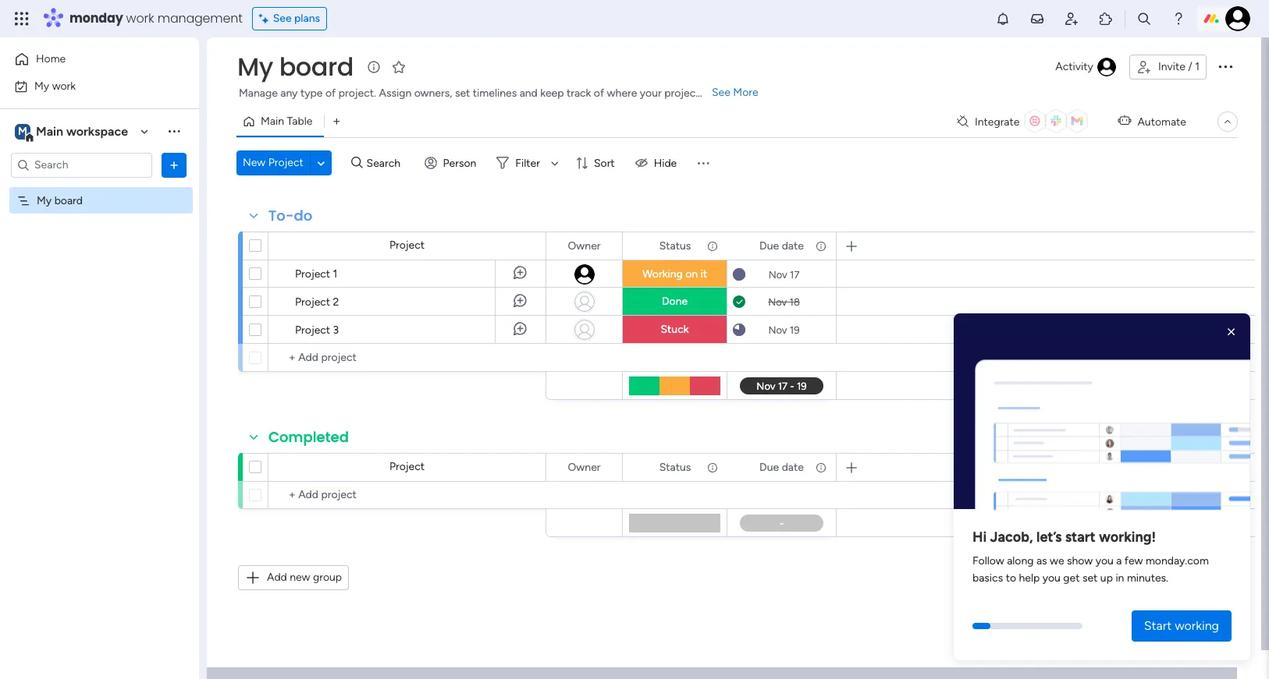 Task type: describe. For each thing, give the bounding box(es) containing it.
filter
[[516, 157, 540, 170]]

2
[[333, 296, 339, 309]]

start
[[1144, 619, 1172, 634]]

2 due date field from the top
[[756, 459, 808, 477]]

0 vertical spatial options image
[[1216, 57, 1235, 76]]

see for see more
[[712, 86, 731, 99]]

plans
[[294, 12, 320, 25]]

working
[[1175, 619, 1219, 634]]

keep
[[540, 87, 564, 100]]

19
[[790, 324, 800, 336]]

any
[[280, 87, 298, 100]]

1 due date from the top
[[760, 239, 804, 253]]

to
[[1006, 572, 1016, 586]]

show
[[1067, 555, 1093, 569]]

management
[[157, 9, 243, 27]]

+ Add project text field
[[276, 349, 539, 368]]

filter button
[[491, 151, 564, 176]]

owners,
[[414, 87, 452, 100]]

lottie animation element
[[954, 314, 1251, 516]]

hi jacob, let's start working!
[[973, 529, 1156, 547]]

in
[[1116, 572, 1124, 586]]

main table button
[[237, 109, 324, 134]]

2 due from the top
[[760, 461, 779, 474]]

jacob simon image
[[1226, 6, 1251, 31]]

main table
[[261, 115, 313, 128]]

workspace
[[66, 124, 128, 139]]

date for 1st due date field from the bottom of the page
[[782, 461, 804, 474]]

3 nov from the top
[[769, 324, 787, 336]]

sort button
[[569, 151, 624, 176]]

work for my
[[52, 79, 76, 93]]

project.
[[339, 87, 376, 100]]

17
[[790, 269, 800, 281]]

notifications image
[[995, 11, 1011, 27]]

nov for 1
[[769, 269, 788, 281]]

jacob,
[[990, 529, 1033, 547]]

stands.
[[703, 87, 737, 100]]

project 1
[[295, 268, 338, 281]]

new project button
[[237, 151, 310, 176]]

search everything image
[[1137, 11, 1152, 27]]

invite / 1 button
[[1130, 55, 1207, 80]]

hide button
[[629, 151, 686, 176]]

1 vertical spatial options image
[[166, 157, 182, 173]]

help
[[1019, 572, 1040, 586]]

assign
[[379, 87, 412, 100]]

manage
[[239, 87, 278, 100]]

lottie animation image
[[954, 320, 1251, 516]]

home
[[36, 52, 66, 66]]

nov 17
[[769, 269, 800, 281]]

my inside button
[[34, 79, 49, 93]]

board inside list box
[[54, 194, 83, 207]]

angle down image
[[317, 157, 325, 169]]

follow along as we show you a few monday.com basics to help you get set up in minutes.
[[973, 555, 1209, 586]]

monday work management
[[69, 9, 243, 27]]

up
[[1101, 572, 1113, 586]]

menu image
[[696, 155, 711, 171]]

Search field
[[363, 152, 410, 174]]

working!
[[1099, 529, 1156, 547]]

1 horizontal spatial board
[[279, 49, 354, 84]]

1 due date field from the top
[[756, 238, 808, 255]]

new
[[243, 156, 266, 169]]

v2 search image
[[351, 154, 363, 172]]

stuck
[[661, 323, 689, 336]]

where
[[607, 87, 637, 100]]

status for completed
[[659, 461, 691, 474]]

follow
[[973, 555, 1004, 569]]

1 owner field from the top
[[564, 238, 605, 255]]

home button
[[9, 47, 168, 72]]

arrow down image
[[546, 154, 564, 173]]

completed
[[269, 428, 349, 447]]

workspace image
[[15, 123, 30, 140]]

see more link
[[710, 85, 760, 101]]

new project
[[243, 156, 304, 169]]

my inside list box
[[37, 194, 52, 207]]

start working
[[1144, 619, 1219, 634]]

few
[[1125, 555, 1143, 569]]

18
[[790, 296, 800, 308]]

monday.com
[[1146, 555, 1209, 569]]

group
[[313, 571, 342, 585]]

My board field
[[233, 49, 358, 84]]

hi
[[973, 529, 987, 547]]

workspace options image
[[166, 124, 182, 139]]

m
[[18, 125, 27, 138]]

invite
[[1158, 60, 1186, 73]]

start
[[1065, 529, 1096, 547]]

new
[[290, 571, 310, 585]]

hide
[[654, 157, 677, 170]]

as
[[1037, 555, 1047, 569]]

1 of from the left
[[325, 87, 336, 100]]

work for monday
[[126, 9, 154, 27]]

3
[[333, 324, 339, 337]]

autopilot image
[[1118, 111, 1131, 131]]



Task type: vqa. For each thing, say whether or not it's contained in the screenshot.
top the All users
no



Task type: locate. For each thing, give the bounding box(es) containing it.
of right type
[[325, 87, 336, 100]]

project
[[268, 156, 304, 169], [389, 239, 425, 252], [295, 268, 330, 281], [295, 296, 330, 309], [295, 324, 330, 337], [389, 461, 425, 474]]

start working button
[[1132, 611, 1232, 642]]

work inside button
[[52, 79, 76, 93]]

of right track
[[594, 87, 604, 100]]

Due date field
[[756, 238, 808, 255], [756, 459, 808, 477]]

0 vertical spatial board
[[279, 49, 354, 84]]

0 vertical spatial work
[[126, 9, 154, 27]]

1 vertical spatial board
[[54, 194, 83, 207]]

1 right /
[[1195, 60, 1200, 73]]

1 vertical spatial owner field
[[564, 459, 605, 477]]

2 owner from the top
[[568, 461, 601, 474]]

0 horizontal spatial work
[[52, 79, 76, 93]]

1 due from the top
[[760, 239, 779, 253]]

project 2
[[295, 296, 339, 309]]

get
[[1064, 572, 1080, 586]]

0 vertical spatial see
[[273, 12, 292, 25]]

0 horizontal spatial options image
[[166, 157, 182, 173]]

my work button
[[9, 74, 168, 99]]

see for see plans
[[273, 12, 292, 25]]

select product image
[[14, 11, 30, 27]]

board up type
[[279, 49, 354, 84]]

type
[[300, 87, 323, 100]]

1
[[1195, 60, 1200, 73], [333, 268, 338, 281]]

activity
[[1056, 60, 1094, 73]]

Owner field
[[564, 238, 605, 255], [564, 459, 605, 477]]

Status field
[[656, 238, 695, 255], [656, 459, 695, 477]]

1 vertical spatial due date field
[[756, 459, 808, 477]]

1 vertical spatial see
[[712, 86, 731, 99]]

table
[[287, 115, 313, 128]]

Completed field
[[265, 428, 353, 448]]

2 of from the left
[[594, 87, 604, 100]]

Search in workspace field
[[33, 156, 130, 174]]

status field for completed
[[656, 459, 695, 477]]

nov left 19
[[769, 324, 787, 336]]

1 vertical spatial status field
[[656, 459, 695, 477]]

v2 done deadline image
[[733, 295, 746, 310]]

1 horizontal spatial set
[[1083, 572, 1098, 586]]

To-do field
[[265, 206, 316, 226]]

1 inside button
[[1195, 60, 1200, 73]]

column information image for status field associated with to-do
[[707, 240, 719, 253]]

1 vertical spatial work
[[52, 79, 76, 93]]

main inside button
[[261, 115, 284, 128]]

owner for 1st owner field from the bottom of the page
[[568, 461, 601, 474]]

work down home
[[52, 79, 76, 93]]

+ Add project text field
[[276, 486, 539, 505]]

integrate
[[975, 115, 1020, 128]]

0 vertical spatial due date
[[760, 239, 804, 253]]

automate
[[1138, 115, 1187, 128]]

column information image for 2nd due date field from the bottom of the page
[[815, 240, 828, 253]]

your
[[640, 87, 662, 100]]

project 3
[[295, 324, 339, 337]]

0 horizontal spatial main
[[36, 124, 63, 139]]

add new group button
[[238, 566, 349, 591]]

1 nov from the top
[[769, 269, 788, 281]]

date
[[782, 239, 804, 253], [782, 461, 804, 474]]

1 vertical spatial my board
[[37, 194, 83, 207]]

0 vertical spatial status
[[659, 239, 691, 253]]

help image
[[1171, 11, 1187, 27]]

0 vertical spatial you
[[1096, 555, 1114, 569]]

column information image
[[707, 240, 719, 253], [815, 240, 828, 253], [707, 462, 719, 474], [815, 462, 828, 474]]

0 vertical spatial my board
[[237, 49, 354, 84]]

1 vertical spatial you
[[1043, 572, 1061, 586]]

working
[[642, 268, 683, 281]]

basics
[[973, 572, 1003, 586]]

see inside button
[[273, 12, 292, 25]]

collapse board header image
[[1222, 116, 1234, 128]]

1 horizontal spatial of
[[594, 87, 604, 100]]

my
[[237, 49, 273, 84], [34, 79, 49, 93], [37, 194, 52, 207]]

0 vertical spatial owner
[[568, 239, 601, 253]]

along
[[1007, 555, 1034, 569]]

my down 'search in workspace' field
[[37, 194, 52, 207]]

1 up 2
[[333, 268, 338, 281]]

my down home
[[34, 79, 49, 93]]

main left table
[[261, 115, 284, 128]]

nov for 2
[[768, 296, 787, 308]]

of
[[325, 87, 336, 100], [594, 87, 604, 100]]

add view image
[[334, 116, 340, 128]]

let's
[[1037, 529, 1062, 547]]

my board list box
[[0, 184, 199, 425]]

date for 2nd due date field from the bottom of the page
[[782, 239, 804, 253]]

due
[[760, 239, 779, 253], [760, 461, 779, 474]]

1 horizontal spatial see
[[712, 86, 731, 99]]

/
[[1188, 60, 1193, 73]]

1 vertical spatial 1
[[333, 268, 338, 281]]

board
[[279, 49, 354, 84], [54, 194, 83, 207]]

1 horizontal spatial options image
[[1216, 57, 1235, 76]]

my work
[[34, 79, 76, 93]]

main for main workspace
[[36, 124, 63, 139]]

options image right /
[[1216, 57, 1235, 76]]

see plans button
[[252, 7, 327, 30]]

0 horizontal spatial of
[[325, 87, 336, 100]]

status
[[659, 239, 691, 253], [659, 461, 691, 474]]

you down the we
[[1043, 572, 1061, 586]]

1 vertical spatial due
[[760, 461, 779, 474]]

1 status field from the top
[[656, 238, 695, 255]]

1 vertical spatial due date
[[760, 461, 804, 474]]

0 vertical spatial due date field
[[756, 238, 808, 255]]

2 date from the top
[[782, 461, 804, 474]]

1 vertical spatial date
[[782, 461, 804, 474]]

1 vertical spatial status
[[659, 461, 691, 474]]

activity button
[[1049, 55, 1123, 80]]

column information image for status field associated with completed
[[707, 462, 719, 474]]

0 horizontal spatial board
[[54, 194, 83, 207]]

inbox image
[[1030, 11, 1045, 27]]

my board inside 'my board' list box
[[37, 194, 83, 207]]

dapulse integrations image
[[957, 116, 969, 128]]

person
[[443, 157, 476, 170]]

set
[[455, 87, 470, 100], [1083, 572, 1098, 586]]

2 status from the top
[[659, 461, 691, 474]]

see left the more at the top right
[[712, 86, 731, 99]]

0 horizontal spatial 1
[[333, 268, 338, 281]]

a
[[1117, 555, 1122, 569]]

my board up any
[[237, 49, 354, 84]]

0 horizontal spatial set
[[455, 87, 470, 100]]

you
[[1096, 555, 1114, 569], [1043, 572, 1061, 586]]

monday
[[69, 9, 123, 27]]

nov 19
[[769, 324, 800, 336]]

you left a
[[1096, 555, 1114, 569]]

main for main table
[[261, 115, 284, 128]]

see left plans
[[273, 12, 292, 25]]

timelines
[[473, 87, 517, 100]]

work right monday
[[126, 9, 154, 27]]

my board down 'search in workspace' field
[[37, 194, 83, 207]]

1 horizontal spatial main
[[261, 115, 284, 128]]

nov left 17
[[769, 269, 788, 281]]

more
[[733, 86, 759, 99]]

sort
[[594, 157, 615, 170]]

option
[[0, 187, 199, 190]]

see more
[[712, 86, 759, 99]]

main
[[261, 115, 284, 128], [36, 124, 63, 139]]

nov 18
[[768, 296, 800, 308]]

do
[[294, 206, 313, 226]]

1 date from the top
[[782, 239, 804, 253]]

1 horizontal spatial you
[[1096, 555, 1114, 569]]

to-
[[269, 206, 294, 226]]

set left up
[[1083, 572, 1098, 586]]

2 vertical spatial nov
[[769, 324, 787, 336]]

project inside button
[[268, 156, 304, 169]]

status for to-do
[[659, 239, 691, 253]]

main workspace
[[36, 124, 128, 139]]

status field for to-do
[[656, 238, 695, 255]]

manage any type of project. assign owners, set timelines and keep track of where your project stands.
[[239, 87, 737, 100]]

person button
[[418, 151, 486, 176]]

0 vertical spatial set
[[455, 87, 470, 100]]

set right owners,
[[455, 87, 470, 100]]

main inside workspace selection element
[[36, 124, 63, 139]]

track
[[567, 87, 591, 100]]

options image down the workspace options icon
[[166, 157, 182, 173]]

see
[[273, 12, 292, 25], [712, 86, 731, 99]]

options image
[[1216, 57, 1235, 76], [166, 157, 182, 173]]

add new group
[[267, 571, 342, 585]]

it
[[701, 268, 707, 281]]

nov left 18
[[768, 296, 787, 308]]

owner for first owner field from the top
[[568, 239, 601, 253]]

0 horizontal spatial see
[[273, 12, 292, 25]]

project
[[664, 87, 700, 100]]

main right the workspace image
[[36, 124, 63, 139]]

0 vertical spatial 1
[[1195, 60, 1200, 73]]

progress bar
[[973, 624, 991, 630]]

0 vertical spatial date
[[782, 239, 804, 253]]

1 horizontal spatial 1
[[1195, 60, 1200, 73]]

0 horizontal spatial you
[[1043, 572, 1061, 586]]

1 horizontal spatial my board
[[237, 49, 354, 84]]

workspace selection element
[[15, 122, 130, 142]]

invite members image
[[1064, 11, 1080, 27]]

work
[[126, 9, 154, 27], [52, 79, 76, 93]]

and
[[520, 87, 538, 100]]

see plans
[[273, 12, 320, 25]]

0 vertical spatial status field
[[656, 238, 695, 255]]

invite / 1
[[1158, 60, 1200, 73]]

1 status from the top
[[659, 239, 691, 253]]

show board description image
[[365, 59, 383, 75]]

close image
[[1224, 325, 1240, 340]]

due date
[[760, 239, 804, 253], [760, 461, 804, 474]]

set inside 'follow along as we show you a few monday.com basics to help you get set up in minutes.'
[[1083, 572, 1098, 586]]

1 vertical spatial nov
[[768, 296, 787, 308]]

0 vertical spatial due
[[760, 239, 779, 253]]

apps image
[[1098, 11, 1114, 27]]

done
[[662, 295, 688, 308]]

1 owner from the top
[[568, 239, 601, 253]]

0 vertical spatial owner field
[[564, 238, 605, 255]]

nov
[[769, 269, 788, 281], [768, 296, 787, 308], [769, 324, 787, 336]]

column information image for 1st due date field from the bottom of the page
[[815, 462, 828, 474]]

0 horizontal spatial my board
[[37, 194, 83, 207]]

on
[[686, 268, 698, 281]]

2 status field from the top
[[656, 459, 695, 477]]

add
[[267, 571, 287, 585]]

my up manage
[[237, 49, 273, 84]]

minutes.
[[1127, 572, 1169, 586]]

2 due date from the top
[[760, 461, 804, 474]]

board down 'search in workspace' field
[[54, 194, 83, 207]]

we
[[1050, 555, 1064, 569]]

1 horizontal spatial work
[[126, 9, 154, 27]]

to-do
[[269, 206, 313, 226]]

2 owner field from the top
[[564, 459, 605, 477]]

1 vertical spatial set
[[1083, 572, 1098, 586]]

1 vertical spatial owner
[[568, 461, 601, 474]]

0 vertical spatial nov
[[769, 269, 788, 281]]

add to favorites image
[[391, 59, 407, 75]]

2 nov from the top
[[768, 296, 787, 308]]



